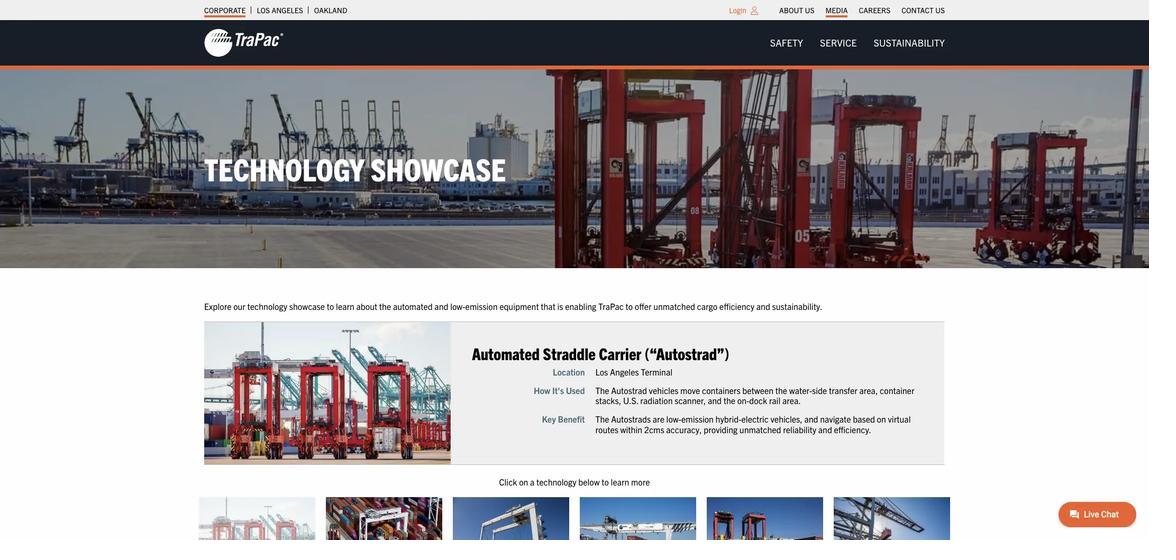 Task type: describe. For each thing, give the bounding box(es) containing it.
corporate image
[[204, 28, 284, 58]]

careers link
[[859, 3, 891, 17]]

explore our technology showcase to learn about the automated and low-emission equipment that is enabling trapac to offer unmatched cargo efficiency and sustainability.
[[204, 301, 822, 312]]

click
[[499, 477, 517, 487]]

cargo
[[697, 301, 718, 312]]

efficiency.
[[834, 425, 872, 435]]

login link
[[729, 5, 747, 15]]

low- inside the autostrads are low-emission hybrid-electric vehicles, and navigate based on virtual routes within 2cms accuracy, providing unmatched reliability and efficiency.
[[667, 414, 682, 425]]

contact us link
[[902, 3, 945, 17]]

login
[[729, 5, 747, 15]]

los for los angeles
[[257, 5, 270, 15]]

emission inside the autostrads are low-emission hybrid-electric vehicles, and navigate based on virtual routes within 2cms accuracy, providing unmatched reliability and efficiency.
[[682, 414, 714, 425]]

los angeles link
[[257, 3, 303, 17]]

more
[[631, 477, 650, 487]]

("autostrad")
[[645, 343, 730, 364]]

unmatched inside the autostrads are low-emission hybrid-electric vehicles, and navigate based on virtual routes within 2cms accuracy, providing unmatched reliability and efficiency.
[[740, 425, 782, 435]]

carrier
[[599, 343, 642, 364]]

oakland link
[[314, 3, 347, 17]]

sustainability link
[[865, 32, 953, 54]]

trapac
[[598, 301, 624, 312]]

trapac los angeles automated radiation scanning image
[[707, 497, 823, 540]]

how
[[534, 386, 551, 396]]

service
[[820, 37, 857, 49]]

service link
[[812, 32, 865, 54]]

2 horizontal spatial the
[[776, 386, 788, 396]]

contact us
[[902, 5, 945, 15]]

0 vertical spatial technology
[[247, 301, 287, 312]]

menu bar containing safety
[[762, 32, 953, 54]]

2 horizontal spatial to
[[626, 301, 633, 312]]

accuracy,
[[667, 425, 702, 435]]

trapac los angeles automated stacking crane image
[[326, 497, 442, 540]]

how it's used
[[534, 386, 585, 396]]

1 horizontal spatial the
[[724, 396, 736, 406]]

angeles for los angeles
[[272, 5, 303, 15]]

about us
[[779, 5, 815, 15]]

technology
[[204, 149, 365, 188]]

safety link
[[762, 32, 812, 54]]

0 horizontal spatial on
[[519, 477, 528, 487]]

area,
[[860, 386, 878, 396]]

us for about us
[[805, 5, 815, 15]]

terminal
[[641, 367, 673, 378]]

that
[[541, 301, 555, 312]]

0 vertical spatial unmatched
[[654, 301, 695, 312]]

area.
[[783, 396, 801, 406]]

move
[[681, 386, 700, 396]]

side
[[812, 386, 827, 396]]

los for los angeles terminal
[[596, 367, 608, 378]]

virtual
[[888, 414, 911, 425]]

and inside 'the autostrad vehicles move containers between the water-side transfer area, container stacks, u.s. radiation scanner, and the on-dock rail area.'
[[708, 396, 722, 406]]

contact
[[902, 5, 934, 15]]

below
[[578, 477, 600, 487]]

water-
[[790, 386, 812, 396]]

media link
[[826, 3, 848, 17]]

about
[[779, 5, 803, 15]]

stacks,
[[596, 396, 622, 406]]

automated straddle carrier ("autostrad") main content
[[194, 300, 1149, 540]]

0 vertical spatial learn
[[336, 301, 354, 312]]

and left navigate on the bottom of the page
[[805, 414, 819, 425]]

on-
[[738, 396, 750, 406]]

u.s.
[[623, 396, 639, 406]]

autostrads
[[612, 414, 651, 425]]

1 horizontal spatial to
[[602, 477, 609, 487]]

explore
[[204, 301, 231, 312]]

0 vertical spatial trapac los angeles automated straddle carrier image
[[204, 322, 451, 465]]

0 horizontal spatial the
[[379, 301, 391, 312]]

us for contact us
[[935, 5, 945, 15]]

used
[[566, 386, 585, 396]]

1 vertical spatial learn
[[611, 477, 629, 487]]

oakland
[[314, 5, 347, 15]]

enabling
[[565, 301, 596, 312]]

providing
[[704, 425, 738, 435]]

key
[[542, 414, 556, 425]]

location
[[553, 367, 585, 378]]

radiation
[[641, 396, 673, 406]]

careers
[[859, 5, 891, 15]]

and right reliability
[[819, 425, 833, 435]]

sustainability
[[874, 37, 945, 49]]

showcase
[[289, 301, 325, 312]]



Task type: locate. For each thing, give the bounding box(es) containing it.
0 vertical spatial the
[[596, 386, 610, 396]]

los angeles
[[257, 5, 303, 15]]

within
[[621, 425, 643, 435]]

benefit
[[558, 414, 585, 425]]

to right below
[[602, 477, 609, 487]]

unmatched right offer
[[654, 301, 695, 312]]

0 horizontal spatial emission
[[465, 301, 498, 312]]

1 vertical spatial technology
[[536, 477, 576, 487]]

menu bar down careers link
[[762, 32, 953, 54]]

on inside the autostrads are low-emission hybrid-electric vehicles, and navigate based on virtual routes within 2cms accuracy, providing unmatched reliability and efficiency.
[[877, 414, 886, 425]]

2 us from the left
[[935, 5, 945, 15]]

0 horizontal spatial to
[[327, 301, 334, 312]]

technology showcase
[[204, 149, 506, 188]]

the
[[596, 386, 610, 396], [596, 414, 610, 425]]

technology
[[247, 301, 287, 312], [536, 477, 576, 487]]

about
[[356, 301, 377, 312]]

0 vertical spatial on
[[877, 414, 886, 425]]

the down stacks,
[[596, 414, 610, 425]]

emission
[[465, 301, 498, 312], [682, 414, 714, 425]]

1 horizontal spatial emission
[[682, 414, 714, 425]]

1 horizontal spatial low-
[[667, 414, 682, 425]]

is
[[557, 301, 563, 312]]

corporate link
[[204, 3, 246, 17]]

menu bar containing about us
[[774, 3, 951, 17]]

1 horizontal spatial technology
[[536, 477, 576, 487]]

0 horizontal spatial low-
[[450, 301, 465, 312]]

2 the from the top
[[596, 414, 610, 425]]

angeles inside automated straddle carrier ("autostrad") main content
[[610, 367, 639, 378]]

it's
[[553, 386, 564, 396]]

vehicles,
[[771, 414, 803, 425]]

1 horizontal spatial angeles
[[610, 367, 639, 378]]

light image
[[751, 6, 758, 15]]

the right about
[[379, 301, 391, 312]]

to right showcase
[[327, 301, 334, 312]]

offer
[[635, 301, 652, 312]]

us right contact
[[935, 5, 945, 15]]

automated
[[472, 343, 540, 364]]

showcase
[[371, 149, 506, 188]]

menu bar up service
[[774, 3, 951, 17]]

the autostrad vehicles move containers between the water-side transfer area, container stacks, u.s. radiation scanner, and the on-dock rail area.
[[596, 386, 915, 406]]

0 horizontal spatial unmatched
[[654, 301, 695, 312]]

low- right are
[[667, 414, 682, 425]]

scanner,
[[675, 396, 706, 406]]

to
[[327, 301, 334, 312], [626, 301, 633, 312], [602, 477, 609, 487]]

1 horizontal spatial us
[[935, 5, 945, 15]]

0 vertical spatial low-
[[450, 301, 465, 312]]

0 horizontal spatial us
[[805, 5, 815, 15]]

click on a technology below to learn more
[[499, 477, 650, 487]]

technology right "a"
[[536, 477, 576, 487]]

0 vertical spatial emission
[[465, 301, 498, 312]]

the inside the autostrads are low-emission hybrid-electric vehicles, and navigate based on virtual routes within 2cms accuracy, providing unmatched reliability and efficiency.
[[596, 414, 610, 425]]

2cms
[[645, 425, 665, 435]]

rail
[[769, 396, 781, 406]]

angeles for los angeles terminal
[[610, 367, 639, 378]]

0 horizontal spatial los
[[257, 5, 270, 15]]

reliability
[[783, 425, 817, 435]]

0 horizontal spatial technology
[[247, 301, 287, 312]]

straddle
[[543, 343, 596, 364]]

autostrad
[[612, 386, 647, 396]]

low-
[[450, 301, 465, 312], [667, 414, 682, 425]]

1 vertical spatial low-
[[667, 414, 682, 425]]

learn left 'more'
[[611, 477, 629, 487]]

electric
[[742, 414, 769, 425]]

0 horizontal spatial angeles
[[272, 5, 303, 15]]

1 horizontal spatial learn
[[611, 477, 629, 487]]

automated straddle carrier ("autostrad")
[[472, 343, 730, 364]]

los down the automated straddle carrier ("autostrad")
[[596, 367, 608, 378]]

1 vertical spatial angeles
[[610, 367, 639, 378]]

hybrid-
[[716, 414, 742, 425]]

1 vertical spatial menu bar
[[762, 32, 953, 54]]

emission down scanner,
[[682, 414, 714, 425]]

the for the autostrad vehicles move containers between the water-side transfer area, container stacks, u.s. radiation scanner, and the on-dock rail area.
[[596, 386, 610, 396]]

the
[[379, 301, 391, 312], [776, 386, 788, 396], [724, 396, 736, 406]]

los up corporate image at the top left of page
[[257, 5, 270, 15]]

learn
[[336, 301, 354, 312], [611, 477, 629, 487]]

corporate
[[204, 5, 246, 15]]

dock
[[750, 396, 768, 406]]

on right 'based'
[[877, 414, 886, 425]]

the for the autostrads are low-emission hybrid-electric vehicles, and navigate based on virtual routes within 2cms accuracy, providing unmatched reliability and efficiency.
[[596, 414, 610, 425]]

and right efficiency
[[756, 301, 770, 312]]

the autostrads are low-emission hybrid-electric vehicles, and navigate based on virtual routes within 2cms accuracy, providing unmatched reliability and efficiency.
[[596, 414, 911, 435]]

los
[[257, 5, 270, 15], [596, 367, 608, 378]]

about us link
[[779, 3, 815, 17]]

low- right "automated"
[[450, 301, 465, 312]]

1 horizontal spatial on
[[877, 414, 886, 425]]

trapac los angeles automated straddle carrier image
[[204, 322, 451, 465], [199, 497, 315, 540]]

1 us from the left
[[805, 5, 815, 15]]

vehicles
[[649, 386, 679, 396]]

the inside 'the autostrad vehicles move containers between the water-side transfer area, container stacks, u.s. radiation scanner, and the on-dock rail area.'
[[596, 386, 610, 396]]

on left "a"
[[519, 477, 528, 487]]

1 vertical spatial trapac los angeles automated straddle carrier image
[[199, 497, 315, 540]]

angeles inside the los angeles link
[[272, 5, 303, 15]]

are
[[653, 414, 665, 425]]

us
[[805, 5, 815, 15], [935, 5, 945, 15]]

and right "automated"
[[435, 301, 448, 312]]

on
[[877, 414, 886, 425], [519, 477, 528, 487]]

us right about
[[805, 5, 815, 15]]

1 horizontal spatial unmatched
[[740, 425, 782, 435]]

1 horizontal spatial los
[[596, 367, 608, 378]]

learn left about
[[336, 301, 354, 312]]

the left water-
[[776, 386, 788, 396]]

1 vertical spatial los
[[596, 367, 608, 378]]

los inside automated straddle carrier ("autostrad") main content
[[596, 367, 608, 378]]

container
[[880, 386, 915, 396]]

a
[[530, 477, 535, 487]]

1 vertical spatial unmatched
[[740, 425, 782, 435]]

the left autostrad
[[596, 386, 610, 396]]

media
[[826, 5, 848, 15]]

automated
[[393, 301, 433, 312]]

los angeles terminal
[[596, 367, 673, 378]]

and
[[435, 301, 448, 312], [756, 301, 770, 312], [708, 396, 722, 406], [805, 414, 819, 425], [819, 425, 833, 435]]

the left the on-
[[724, 396, 736, 406]]

our
[[233, 301, 245, 312]]

equipment
[[500, 301, 539, 312]]

transfer
[[829, 386, 858, 396]]

containers
[[702, 386, 741, 396]]

0 vertical spatial angeles
[[272, 5, 303, 15]]

to left offer
[[626, 301, 633, 312]]

emission left equipment
[[465, 301, 498, 312]]

0 vertical spatial los
[[257, 5, 270, 15]]

1 vertical spatial emission
[[682, 414, 714, 425]]

key benefit
[[542, 414, 585, 425]]

angeles up autostrad
[[610, 367, 639, 378]]

between
[[743, 386, 774, 396]]

0 vertical spatial menu bar
[[774, 3, 951, 17]]

based
[[853, 414, 875, 425]]

angeles left oakland
[[272, 5, 303, 15]]

efficiency
[[720, 301, 755, 312]]

navigate
[[821, 414, 851, 425]]

sustainability.
[[772, 301, 822, 312]]

0 horizontal spatial learn
[[336, 301, 354, 312]]

menu bar
[[774, 3, 951, 17], [762, 32, 953, 54]]

1 vertical spatial on
[[519, 477, 528, 487]]

and up hybrid-
[[708, 396, 722, 406]]

routes
[[596, 425, 619, 435]]

unmatched down dock
[[740, 425, 782, 435]]

safety
[[770, 37, 803, 49]]

technology right our
[[247, 301, 287, 312]]

1 vertical spatial the
[[596, 414, 610, 425]]

1 the from the top
[[596, 386, 610, 396]]



Task type: vqa. For each thing, say whether or not it's contained in the screenshot.
The 'Bonnet (Vessel Emission Capture) System'
no



